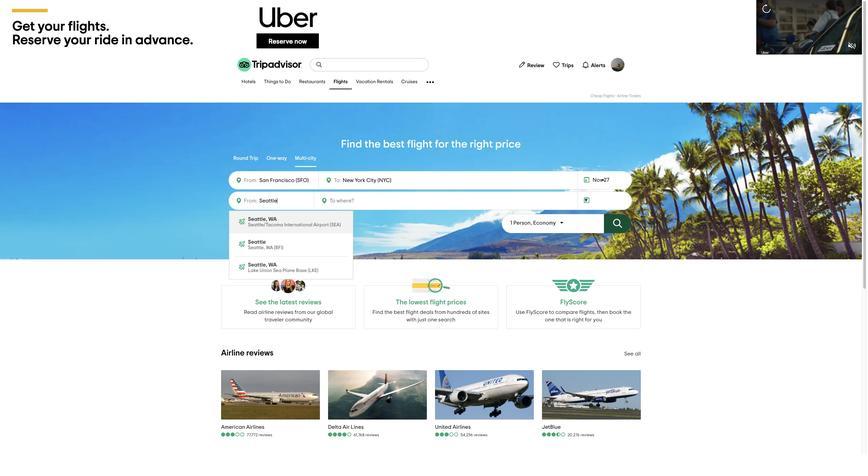 Task type: describe. For each thing, give the bounding box(es) containing it.
american
[[221, 424, 245, 430]]

1 vertical spatial -
[[262, 216, 265, 227]]

way
[[278, 156, 287, 161]]

nov 27
[[593, 177, 610, 183]]

from: for first from where? text field from the top
[[244, 178, 258, 183]]

the inside the use flyscore to compare flights, then book the one that is right for you
[[624, 310, 632, 315]]

latest
[[280, 299, 298, 306]]

reviews for airline reviews
[[246, 349, 274, 357]]

one
[[545, 317, 555, 322]]

air
[[343, 424, 350, 430]]

the lowest flight prices
[[396, 299, 467, 306]]

to:
[[334, 178, 341, 183]]

all
[[635, 351, 641, 357]]

reviews for 77,772 reviews
[[259, 433, 272, 437]]

flight for deals
[[406, 310, 419, 315]]

+
[[238, 218, 242, 227]]

tickets
[[629, 94, 641, 98]]

to inside things to do link
[[279, 80, 284, 84]]

from inside read airline reviews from our global traveler community
[[295, 310, 306, 315]]

seattle seattle, wa (bfi)
[[248, 239, 284, 250]]

round
[[233, 156, 248, 161]]

1 person , economy
[[511, 220, 556, 226]]

use flyscore to compare flights, then book the one that is right for you
[[516, 310, 632, 322]]

united airlines
[[435, 424, 471, 430]]

sea
[[273, 268, 282, 273]]

1 horizontal spatial airline
[[618, 94, 628, 98]]

trips link
[[550, 58, 577, 72]]

of
[[472, 310, 477, 315]]

multi-city link
[[295, 151, 317, 167]]

the
[[396, 299, 408, 306]]

delta air lines
[[328, 424, 364, 430]]

round trip
[[233, 156, 258, 161]]

union
[[260, 268, 272, 273]]

united airlines link
[[435, 424, 488, 430]]

things to do
[[264, 80, 291, 84]]

4 of 5 bubbles image
[[328, 432, 352, 437]]

economy
[[533, 220, 556, 226]]

airlines for american airlines
[[246, 424, 265, 430]]

vacation rentals link
[[352, 75, 397, 89]]

one search
[[428, 317, 456, 322]]

reviews for 20,276 reviews
[[581, 433, 595, 437]]

54,236 reviews link
[[435, 432, 488, 438]]

61,768
[[354, 433, 365, 437]]

use
[[516, 310, 525, 315]]

20,276 reviews
[[568, 433, 595, 437]]

2 from where? text field from the top
[[258, 196, 310, 206]]

for you
[[585, 317, 603, 322]]

flyscore inside the use flyscore to compare flights, then book the one that is right for you
[[527, 310, 548, 315]]

airline
[[259, 310, 274, 315]]

airline reviews
[[221, 349, 274, 357]]

deals
[[420, 310, 434, 315]]

best for for
[[383, 139, 405, 150]]

- remove
[[262, 216, 285, 227]]

the for find the best flight deals from hundreds of sites with just one search
[[385, 310, 393, 315]]

cheap flights - airline tickets
[[591, 94, 641, 98]]

see all
[[625, 351, 641, 357]]

remove
[[267, 220, 285, 225]]

1 vertical spatial flights
[[603, 94, 615, 98]]

0 vertical spatial -
[[616, 94, 617, 98]]

right inside the use flyscore to compare flights, then book the one that is right for you
[[572, 317, 584, 322]]

77,772 reviews
[[247, 433, 272, 437]]

wa for seattle, wa seattle/tacoma international airport (sea)
[[268, 216, 277, 222]]

from inside find the best flight deals from hundreds of sites with just one search
[[435, 310, 446, 315]]

add
[[244, 220, 253, 225]]

review
[[528, 63, 545, 68]]

read
[[244, 310, 257, 315]]

nov
[[593, 177, 603, 183]]

see the latest reviews
[[255, 299, 322, 306]]

lowest
[[409, 299, 429, 306]]

wa for seattle, wa lake union sea plane base (lke)
[[268, 262, 277, 268]]

20,276 reviews link
[[542, 432, 595, 438]]

things to do link
[[260, 75, 295, 89]]

cheap
[[591, 94, 603, 98]]

20,276
[[568, 433, 580, 437]]

multi-city
[[295, 156, 317, 161]]

united
[[435, 424, 452, 430]]

reviews inside read airline reviews from our global traveler community
[[275, 310, 294, 315]]

61,768 reviews
[[354, 433, 379, 437]]

hotels
[[242, 80, 256, 84]]

our
[[307, 310, 316, 315]]

vacation rentals
[[356, 80, 393, 84]]

flight prices
[[430, 299, 467, 306]]

just
[[418, 317, 427, 322]]

cruises link
[[397, 75, 422, 89]]

things
[[264, 80, 278, 84]]

see all link
[[625, 351, 641, 357]]

restaurants
[[299, 80, 326, 84]]

price
[[495, 139, 521, 150]]

,
[[531, 220, 532, 226]]

american airlines link
[[221, 424, 272, 430]]

from: for 1st from where? text field from the bottom of the page
[[244, 198, 258, 203]]

trips
[[562, 63, 574, 68]]

find the best flight for the right price
[[341, 139, 521, 150]]

round trip link
[[233, 151, 258, 167]]

airline reviews link
[[221, 349, 274, 357]]

seattle
[[248, 239, 266, 245]]

airlines for united airlines
[[453, 424, 471, 430]]

1
[[511, 220, 512, 226]]

see for see the latest reviews
[[255, 299, 267, 306]]

search image
[[316, 61, 323, 68]]



Task type: vqa. For each thing, say whether or not it's contained in the screenshot.
Delta
yes



Task type: locate. For each thing, give the bounding box(es) containing it.
airlines
[[246, 424, 265, 430], [453, 424, 471, 430]]

1 vertical spatial see
[[625, 351, 634, 357]]

global
[[317, 310, 333, 315]]

from:
[[244, 178, 258, 183], [244, 198, 258, 203]]

1 vertical spatial flight
[[406, 310, 419, 315]]

find for find the best flight for the right price
[[341, 139, 362, 150]]

reviews for 54,236 reviews
[[474, 433, 488, 437]]

right
[[470, 139, 493, 150], [572, 317, 584, 322]]

multi-
[[295, 156, 308, 161]]

flight up with
[[406, 310, 419, 315]]

0 horizontal spatial see
[[255, 299, 267, 306]]

airlines up 77,772
[[246, 424, 265, 430]]

seattle,
[[248, 216, 267, 222], [248, 245, 265, 250], [248, 262, 267, 268]]

0 vertical spatial from where? text field
[[258, 176, 314, 185]]

advertisement region
[[0, 0, 862, 55]]

best
[[383, 139, 405, 150], [394, 310, 405, 315]]

to inside the use flyscore to compare flights, then book the one that is right for you
[[549, 310, 555, 315]]

2 from: from the top
[[244, 198, 258, 203]]

find inside find the best flight deals from hundreds of sites with just one search
[[373, 310, 383, 315]]

to up one
[[549, 310, 555, 315]]

3 of 5 bubbles image for united
[[435, 432, 459, 437]]

find for find the best flight deals from hundreds of sites with just one search
[[373, 310, 383, 315]]

1 horizontal spatial right
[[572, 317, 584, 322]]

0 vertical spatial flyscore
[[561, 299, 587, 306]]

the
[[365, 139, 381, 150], [451, 139, 468, 150], [268, 299, 279, 306], [385, 310, 393, 315], [624, 310, 632, 315]]

54,236 reviews
[[461, 433, 488, 437]]

seattle, wa seattle/tacoma international airport (sea)
[[248, 216, 341, 227]]

- left the remove
[[262, 216, 265, 227]]

54,236
[[461, 433, 473, 437]]

from: up 'add'
[[244, 198, 258, 203]]

None search field
[[311, 59, 428, 71]]

3 seattle, from the top
[[248, 262, 267, 268]]

3 of 5 bubbles image inside 54,236 reviews link
[[435, 432, 459, 437]]

hotels link
[[238, 75, 260, 89]]

tripadvisor image
[[238, 58, 302, 72]]

seattle, wa lake union sea plane base (lke)
[[248, 262, 318, 273]]

0 vertical spatial to
[[279, 80, 284, 84]]

flight for for
[[407, 139, 433, 150]]

alerts
[[591, 63, 606, 68]]

for
[[435, 139, 449, 150]]

-
[[616, 94, 617, 98], [262, 216, 265, 227]]

airport
[[314, 223, 329, 227]]

flights left vacation
[[334, 80, 348, 84]]

0 vertical spatial airline
[[618, 94, 628, 98]]

compare
[[556, 310, 578, 315]]

1 airlines from the left
[[246, 424, 265, 430]]

2 seattle, from the top
[[248, 245, 265, 250]]

3 of 5 bubbles image down united
[[435, 432, 459, 437]]

1 vertical spatial seattle,
[[248, 245, 265, 250]]

0 horizontal spatial right
[[470, 139, 493, 150]]

jetblue
[[542, 424, 561, 430]]

do
[[285, 80, 291, 84]]

3 of 5 bubbles image
[[221, 432, 245, 437], [435, 432, 459, 437]]

77,772
[[247, 433, 258, 437]]

61,768 reviews link
[[328, 432, 379, 438]]

1 seattle, from the top
[[248, 216, 267, 222]]

3 of 5 bubbles image for american
[[221, 432, 245, 437]]

1 vertical spatial right
[[572, 317, 584, 322]]

restaurants link
[[295, 75, 330, 89]]

from up one search
[[435, 310, 446, 315]]

1 vertical spatial find
[[373, 310, 383, 315]]

flyscore
[[561, 299, 587, 306], [527, 310, 548, 315]]

From where? text field
[[258, 176, 314, 185], [258, 196, 310, 206]]

1 horizontal spatial from
[[435, 310, 446, 315]]

seattle, inside seattle, wa lake union sea plane base (lke)
[[248, 262, 267, 268]]

traveler community
[[265, 317, 312, 322]]

international
[[284, 223, 313, 227]]

flights
[[334, 80, 348, 84], [603, 94, 615, 98]]

lines
[[351, 424, 364, 430]]

base
[[296, 268, 307, 273]]

- left tickets
[[616, 94, 617, 98]]

delta air lines link
[[328, 424, 379, 430]]

1 vertical spatial from:
[[244, 198, 258, 203]]

from left our
[[295, 310, 306, 315]]

1 vertical spatial flyscore
[[527, 310, 548, 315]]

flights link
[[330, 75, 352, 89]]

0 horizontal spatial find
[[341, 139, 362, 150]]

wa
[[268, 216, 277, 222], [266, 245, 273, 250], [268, 262, 277, 268]]

flight inside find the best flight deals from hundreds of sites with just one search
[[406, 310, 419, 315]]

person
[[514, 220, 531, 226]]

flights right the cheap
[[603, 94, 615, 98]]

wa up seattle/tacoma
[[268, 216, 277, 222]]

wa inside seattle, wa lake union sea plane base (lke)
[[268, 262, 277, 268]]

vacation
[[356, 80, 376, 84]]

1 3 of 5 bubbles image from the left
[[221, 432, 245, 437]]

airlines up 54,236 reviews link
[[453, 424, 471, 430]]

to
[[279, 80, 284, 84], [549, 310, 555, 315]]

0 vertical spatial flight
[[407, 139, 433, 150]]

seattle/tacoma
[[248, 223, 283, 227]]

seattle, inside seattle seattle, wa (bfi)
[[248, 245, 265, 250]]

reviews for 61,768 reviews
[[366, 433, 379, 437]]

seattle, for seattle, wa lake union sea plane base (lke)
[[248, 262, 267, 268]]

3 of 5 bubbles image inside 77,772 reviews 'link'
[[221, 432, 245, 437]]

2 vertical spatial seattle,
[[248, 262, 267, 268]]

to left do
[[279, 80, 284, 84]]

one-
[[267, 156, 278, 161]]

0 horizontal spatial from
[[295, 310, 306, 315]]

2 airlines from the left
[[453, 424, 471, 430]]

1 vertical spatial to
[[549, 310, 555, 315]]

rentals
[[377, 80, 393, 84]]

see left all
[[625, 351, 634, 357]]

3.5 of 5 bubbles image
[[542, 432, 566, 437]]

To where? text field
[[341, 176, 404, 185], [328, 196, 395, 205]]

is
[[567, 317, 571, 322]]

+ add
[[238, 218, 253, 227]]

0 vertical spatial seattle,
[[248, 216, 267, 222]]

1 horizontal spatial see
[[625, 351, 634, 357]]

best for deals
[[394, 310, 405, 315]]

sites
[[478, 310, 490, 315]]

3 of 5 bubbles image down the american
[[221, 432, 245, 437]]

0 horizontal spatial flyscore
[[527, 310, 548, 315]]

find the best flight deals from hundreds of sites with just one search
[[373, 310, 490, 322]]

0 horizontal spatial flights
[[334, 80, 348, 84]]

with
[[407, 317, 417, 322]]

1 from from the left
[[295, 310, 306, 315]]

flights,
[[580, 310, 596, 315]]

seattle, for seattle, wa seattle/tacoma international airport (sea)
[[248, 216, 267, 222]]

from: down round trip link
[[244, 178, 258, 183]]

0 vertical spatial wa
[[268, 216, 277, 222]]

reviews inside 'link'
[[259, 433, 272, 437]]

1 horizontal spatial flights
[[603, 94, 615, 98]]

1 horizontal spatial to
[[549, 310, 555, 315]]

0 vertical spatial to where? text field
[[341, 176, 404, 185]]

(sea)
[[330, 223, 341, 227]]

2 vertical spatial wa
[[268, 262, 277, 268]]

seattle, inside seattle, wa seattle/tacoma international airport (sea)
[[248, 216, 267, 222]]

flyscore up compare
[[561, 299, 587, 306]]

flyscore up one
[[527, 310, 548, 315]]

1 horizontal spatial flyscore
[[561, 299, 587, 306]]

see for see all
[[625, 351, 634, 357]]

0 horizontal spatial airlines
[[246, 424, 265, 430]]

(bfi)
[[274, 245, 284, 250]]

the for see the latest reviews
[[268, 299, 279, 306]]

review link
[[516, 58, 547, 72]]

seattle, up lake
[[248, 262, 267, 268]]

0 vertical spatial right
[[470, 139, 493, 150]]

wa left (bfi)
[[266, 245, 273, 250]]

alerts link
[[579, 58, 608, 72]]

1 vertical spatial to where? text field
[[328, 196, 395, 205]]

0 horizontal spatial -
[[262, 216, 265, 227]]

find
[[341, 139, 362, 150], [373, 310, 383, 315]]

flight
[[407, 139, 433, 150], [406, 310, 419, 315]]

1 vertical spatial from where? text field
[[258, 196, 310, 206]]

77,772 reviews link
[[221, 432, 272, 438]]

profile picture image
[[611, 58, 625, 72]]

(lke)
[[308, 268, 318, 273]]

wa inside seattle, wa seattle/tacoma international airport (sea)
[[268, 216, 277, 222]]

seattle, up seattle/tacoma
[[248, 216, 267, 222]]

one-way
[[267, 156, 287, 161]]

1 horizontal spatial -
[[616, 94, 617, 98]]

1 vertical spatial best
[[394, 310, 405, 315]]

1 from: from the top
[[244, 178, 258, 183]]

1 vertical spatial wa
[[266, 245, 273, 250]]

read airline reviews from our global traveler community
[[244, 310, 333, 322]]

0 vertical spatial find
[[341, 139, 362, 150]]

flight left for
[[407, 139, 433, 150]]

from where? text field up the remove
[[258, 196, 310, 206]]

0 horizontal spatial airline
[[221, 349, 245, 357]]

from where? text field down the way on the top left
[[258, 176, 314, 185]]

delta
[[328, 424, 342, 430]]

1 from where? text field from the top
[[258, 176, 314, 185]]

then
[[597, 310, 608, 315]]

2 3 of 5 bubbles image from the left
[[435, 432, 459, 437]]

american airlines
[[221, 424, 265, 430]]

wa up sea
[[268, 262, 277, 268]]

1 horizontal spatial 3 of 5 bubbles image
[[435, 432, 459, 437]]

2 from from the left
[[435, 310, 446, 315]]

the inside find the best flight deals from hundreds of sites with just one search
[[385, 310, 393, 315]]

wa inside seattle seattle, wa (bfi)
[[266, 245, 273, 250]]

0 horizontal spatial 3 of 5 bubbles image
[[221, 432, 245, 437]]

right left "price"
[[470, 139, 493, 150]]

best inside find the best flight deals from hundreds of sites with just one search
[[394, 310, 405, 315]]

hundreds
[[447, 310, 471, 315]]

0 vertical spatial see
[[255, 299, 267, 306]]

1 horizontal spatial airlines
[[453, 424, 471, 430]]

1 vertical spatial airline
[[221, 349, 245, 357]]

seattle, down the seattle
[[248, 245, 265, 250]]

0 horizontal spatial to
[[279, 80, 284, 84]]

the for find the best flight for the right price
[[365, 139, 381, 150]]

0 vertical spatial from:
[[244, 178, 258, 183]]

see up airline
[[255, 299, 267, 306]]

1 horizontal spatial find
[[373, 310, 383, 315]]

0 vertical spatial best
[[383, 139, 405, 150]]

right right is
[[572, 317, 584, 322]]

0 vertical spatial flights
[[334, 80, 348, 84]]

trip
[[249, 156, 258, 161]]

lake
[[248, 268, 259, 273]]



